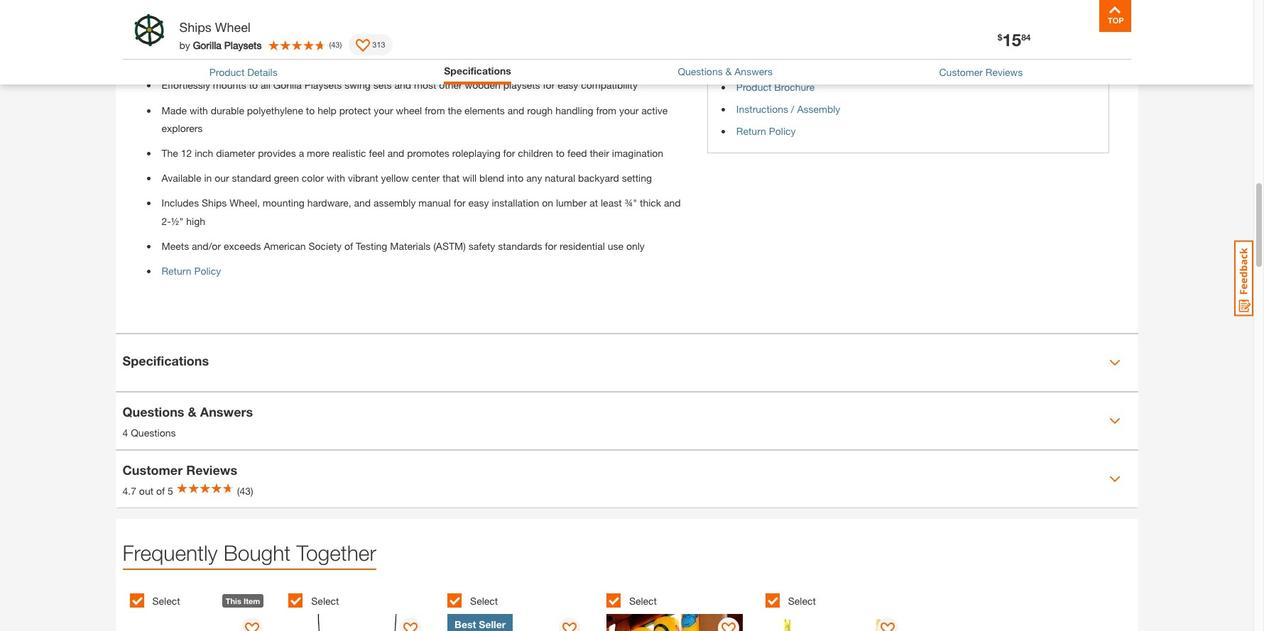 Task type: locate. For each thing, give the bounding box(es) containing it.
product for product brochure
[[736, 81, 771, 93]]

1 vertical spatial product
[[736, 81, 771, 93]]

questions up 4
[[122, 404, 184, 419]]

answers for questions & answers 4 questions
[[200, 404, 253, 419]]

0 vertical spatial policy
[[769, 125, 796, 137]]

for right standards
[[545, 240, 557, 252]]

frequently
[[122, 540, 218, 565]]

set sail for an exciting journey through the open water with our ships wheel. whether they are a pirate or a sailor, your child's imagination will soar with the ships wheel. the ship's wheel is made of a solid polyethylene design. hardware and cap cover is included.
[[144, 8, 679, 56]]

return policy link
[[736, 125, 796, 137], [162, 265, 221, 277]]

0 horizontal spatial customer reviews
[[122, 462, 237, 478]]

product brochure link
[[736, 81, 815, 93]]

0 horizontal spatial our
[[215, 172, 229, 184]]

polyethylene down are
[[523, 26, 579, 38]]

1 vertical spatial imagination
[[612, 147, 663, 159]]

made with durable polyethylene to help protect your wheel from the elements and rough handling from your active explorers
[[162, 104, 668, 134]]

meets
[[162, 240, 189, 252]]

1 horizontal spatial the
[[317, 8, 331, 20]]

4
[[122, 426, 128, 439]]

they
[[523, 8, 542, 20]]

select up "best seller"
[[470, 596, 498, 608]]

1 vertical spatial our
[[215, 172, 229, 184]]

2 vertical spatial the
[[448, 104, 462, 116]]

1 horizontal spatial answers
[[734, 66, 773, 78]]

to left feed
[[556, 147, 565, 159]]

return for bottom return policy link
[[162, 265, 191, 277]]

protect
[[339, 104, 371, 116]]

customer reviews up "5"
[[122, 462, 237, 478]]

questions right 4
[[131, 426, 176, 439]]

a
[[561, 8, 567, 20], [609, 8, 615, 20], [491, 26, 496, 38], [299, 147, 304, 159]]

0 vertical spatial the
[[364, 26, 381, 38]]

return policy for bottom return policy link
[[162, 265, 221, 277]]

1 vertical spatial return policy
[[162, 265, 221, 277]]

imagination up setting at the top of the page
[[612, 147, 663, 159]]

explorers
[[162, 122, 203, 134]]

for inside set sail for an exciting journey through the open water with our ships wheel. whether they are a pirate or a sailor, your child's imagination will soar with the ships wheel. the ship's wheel is made of a solid polyethylene design. hardware and cap cover is included.
[[179, 8, 191, 20]]

1 vertical spatial caret image
[[1109, 474, 1120, 485]]

3 select from the left
[[470, 596, 498, 608]]

0 vertical spatial polyethylene
[[523, 26, 579, 38]]

questions left the warranty link
[[678, 66, 723, 78]]

other
[[439, 79, 462, 91]]

for right manual
[[454, 197, 466, 209]]

feedback link image
[[1234, 240, 1253, 317]]

a left solid
[[491, 26, 496, 38]]

set
[[144, 8, 159, 20]]

display image
[[356, 39, 370, 53], [404, 623, 418, 631], [563, 623, 577, 631], [722, 623, 736, 631], [880, 623, 895, 631]]

1 horizontal spatial reviews
[[986, 66, 1023, 78]]

1 horizontal spatial easy
[[558, 79, 578, 91]]

0 horizontal spatial return policy link
[[162, 265, 221, 277]]

solid
[[499, 26, 520, 38]]

heavy-duty swing seat image
[[765, 614, 902, 631]]

product details button
[[209, 65, 277, 79], [209, 65, 277, 79]]

and left rough
[[508, 104, 524, 116]]

wheel. up )
[[333, 26, 362, 38]]

select for 5 / 5 group
[[788, 596, 816, 608]]

1 horizontal spatial the
[[364, 26, 381, 38]]

0 vertical spatial &
[[725, 66, 732, 78]]

to inside 'made with durable polyethylene to help protect your wheel from the elements and rough handling from your active explorers'
[[306, 104, 315, 116]]

ships wheel
[[179, 19, 251, 35]]

1 horizontal spatial of
[[344, 240, 353, 252]]

1 horizontal spatial customer reviews
[[939, 66, 1023, 78]]

0 vertical spatial answers
[[734, 66, 773, 78]]

0 vertical spatial customer reviews
[[939, 66, 1023, 78]]

the down other
[[448, 104, 462, 116]]

0 vertical spatial playsets
[[224, 39, 262, 51]]

1 horizontal spatial ships
[[425, 8, 449, 20]]

select up heavy-duty swing seat image
[[788, 596, 816, 608]]

polyethylene inside 'made with durable polyethylene to help protect your wheel from the elements and rough handling from your active explorers'
[[247, 104, 303, 116]]

and right thick
[[664, 197, 681, 209]]

easy
[[558, 79, 578, 91], [468, 197, 489, 209]]

ships up the (
[[307, 26, 330, 38]]

product up "mounts"
[[209, 66, 245, 78]]

blend
[[479, 172, 504, 184]]

reviews
[[986, 66, 1023, 78], [186, 462, 237, 478]]

of left "5"
[[156, 485, 165, 497]]

feed
[[567, 147, 587, 159]]

ship's
[[384, 26, 410, 38]]

policy down instructions / assembly link
[[769, 125, 796, 137]]

select up tic-tac-toe spinner panel image
[[629, 596, 657, 608]]

5 select from the left
[[788, 596, 816, 608]]

policy down and/or
[[194, 265, 221, 277]]

select up green nest swing image in the left bottom of the page
[[311, 596, 339, 608]]

0 vertical spatial ships
[[179, 19, 212, 35]]

0 vertical spatial is
[[442, 26, 449, 38]]

product down the warranty link
[[736, 81, 771, 93]]

questions & answers button
[[678, 65, 773, 79], [678, 65, 773, 79]]

available
[[162, 172, 201, 184]]

display image for 2 / 5 group
[[404, 623, 418, 631]]

help
[[318, 104, 336, 116]]

1 horizontal spatial return policy
[[736, 125, 796, 137]]

water
[[359, 8, 384, 20]]

return down the instructions
[[736, 125, 766, 137]]

1 vertical spatial return policy link
[[162, 265, 221, 277]]

1 vertical spatial &
[[188, 404, 197, 419]]

wheel. up made
[[451, 8, 480, 20]]

the left 12
[[162, 147, 178, 159]]

0 horizontal spatial of
[[156, 485, 165, 497]]

select inside 4 / 5 group
[[629, 596, 657, 608]]

playsets up "help"
[[304, 79, 342, 91]]

with
[[387, 8, 405, 20], [269, 26, 287, 38], [190, 104, 208, 116], [327, 172, 345, 184]]

product for product details
[[209, 66, 245, 78]]

exciting
[[207, 8, 242, 20]]

wheel down effortlessly mounts to all gorilla playsets swing sets and most other wooden playsets for easy compatibility
[[396, 104, 422, 116]]

details
[[247, 66, 277, 78]]

together
[[297, 540, 376, 565]]

0 horizontal spatial is
[[191, 43, 198, 56]]

specifications up the questions & answers 4 questions
[[122, 353, 209, 369]]

1 vertical spatial policy
[[194, 265, 221, 277]]

playsets down soar
[[224, 39, 262, 51]]

of left testing
[[344, 240, 353, 252]]

our right in
[[215, 172, 229, 184]]

5 / 5 group
[[765, 586, 917, 631]]

0 horizontal spatial return policy
[[162, 265, 221, 277]]

easy down "blend"
[[468, 197, 489, 209]]

0 vertical spatial our
[[408, 8, 422, 20]]

your down sets
[[374, 104, 393, 116]]

that
[[443, 172, 460, 184]]

0 horizontal spatial will
[[230, 26, 244, 38]]

5
[[168, 485, 173, 497]]

0 horizontal spatial wheel.
[[333, 26, 362, 38]]

return policy link down the instructions
[[736, 125, 796, 137]]

gorilla down ships wheel
[[193, 39, 221, 51]]

1 from from the left
[[425, 104, 445, 116]]

1 horizontal spatial return
[[736, 125, 766, 137]]

questions for questions & answers
[[678, 66, 723, 78]]

durable
[[211, 104, 244, 116]]

return policy
[[736, 125, 796, 137], [162, 265, 221, 277]]

ships up the high
[[202, 197, 227, 209]]

this
[[226, 597, 241, 606]]

0 horizontal spatial &
[[188, 404, 197, 419]]

playsets
[[224, 39, 262, 51], [304, 79, 342, 91]]

12
[[181, 147, 192, 159]]

½"
[[171, 215, 183, 227]]

& inside the questions & answers 4 questions
[[188, 404, 197, 419]]

ships left whether
[[425, 8, 449, 20]]

caret image down caret image
[[1109, 474, 1120, 485]]

43
[[331, 40, 340, 49]]

return
[[736, 125, 766, 137], [162, 265, 191, 277]]

of right made
[[479, 26, 488, 38]]

1 horizontal spatial customer
[[939, 66, 983, 78]]

questions for questions & answers 4 questions
[[122, 404, 184, 419]]

4 select from the left
[[629, 596, 657, 608]]

imagination down an
[[175, 26, 227, 38]]

gorilla
[[193, 39, 221, 51], [273, 79, 302, 91]]

2 / 5 group
[[289, 586, 440, 631]]

product brochure
[[736, 81, 815, 93]]

specifications up wooden
[[444, 65, 511, 77]]

polyethylene
[[523, 26, 579, 38], [247, 104, 303, 116]]

for inside includes ships wheel, mounting hardware, and assembly manual for easy installation on lumber at least ¾" thick and 2-½" high
[[454, 197, 466, 209]]

promotes
[[407, 147, 449, 159]]

active
[[641, 104, 668, 116]]

1 vertical spatial the
[[290, 26, 304, 38]]

handling
[[555, 104, 593, 116]]

our inside set sail for an exciting journey through the open water with our ships wheel. whether they are a pirate or a sailor, your child's imagination will soar with the ships wheel. the ship's wheel is made of a solid polyethylene design. hardware and cap cover is included.
[[408, 8, 422, 20]]

0 horizontal spatial to
[[249, 79, 258, 91]]

0 horizontal spatial return
[[162, 265, 191, 277]]

1 vertical spatial specifications
[[122, 353, 209, 369]]

return down 'meets'
[[162, 265, 191, 277]]

return policy link down and/or
[[162, 265, 221, 277]]

green
[[274, 172, 299, 184]]

answers inside the questions & answers 4 questions
[[200, 404, 253, 419]]

1 vertical spatial ships
[[202, 197, 227, 209]]

0 horizontal spatial polyethylene
[[247, 104, 303, 116]]

0 vertical spatial return
[[736, 125, 766, 137]]

select for 1 / 5 group
[[152, 596, 180, 608]]

center
[[412, 172, 440, 184]]

a right or
[[609, 8, 615, 20]]

2 vertical spatial questions
[[131, 426, 176, 439]]

includes
[[162, 197, 199, 209]]

0 vertical spatial ships
[[425, 8, 449, 20]]

0 horizontal spatial ships
[[307, 26, 330, 38]]

return policy down the instructions
[[736, 125, 796, 137]]

2 horizontal spatial the
[[448, 104, 462, 116]]

select inside 1 / 5 group
[[152, 596, 180, 608]]

and down vibrant
[[354, 197, 371, 209]]

vibrant
[[348, 172, 378, 184]]

safety
[[468, 240, 495, 252]]

to left all
[[249, 79, 258, 91]]

1 horizontal spatial &
[[725, 66, 732, 78]]

will left soar
[[230, 26, 244, 38]]

1 horizontal spatial our
[[408, 8, 422, 20]]

and/or
[[192, 240, 221, 252]]

caret image
[[1109, 357, 1120, 369], [1109, 474, 1120, 485]]

your
[[646, 8, 665, 20], [374, 104, 393, 116], [619, 104, 639, 116]]

ships
[[179, 19, 212, 35], [202, 197, 227, 209]]

will right that
[[462, 172, 477, 184]]

realistic
[[332, 147, 366, 159]]

1 vertical spatial answers
[[200, 404, 253, 419]]

)
[[340, 40, 342, 49]]

0 vertical spatial questions
[[678, 66, 723, 78]]

1 horizontal spatial product
[[736, 81, 771, 93]]

1 horizontal spatial gorilla
[[273, 79, 302, 91]]

answers
[[734, 66, 773, 78], [200, 404, 253, 419]]

0 horizontal spatial imagination
[[175, 26, 227, 38]]

mounting
[[263, 197, 304, 209]]

reviews up '(43)'
[[186, 462, 237, 478]]

to left "help"
[[306, 104, 315, 116]]

0 horizontal spatial customer
[[122, 462, 183, 478]]

more
[[307, 147, 330, 159]]

policy
[[769, 125, 796, 137], [194, 265, 221, 277]]

0 horizontal spatial from
[[425, 104, 445, 116]]

natural
[[545, 172, 575, 184]]

specifications button
[[444, 63, 511, 81], [444, 63, 511, 78], [115, 335, 1138, 391]]

0 horizontal spatial gorilla
[[193, 39, 221, 51]]

0 horizontal spatial the
[[290, 26, 304, 38]]

easy up handling
[[558, 79, 578, 91]]

of
[[479, 26, 488, 38], [344, 240, 353, 252], [156, 485, 165, 497]]

your up 'hardware'
[[646, 8, 665, 20]]

select inside 5 / 5 group
[[788, 596, 816, 608]]

the
[[364, 26, 381, 38], [162, 147, 178, 159]]

brochure
[[774, 81, 815, 93]]

select down the frequently
[[152, 596, 180, 608]]

0 vertical spatial return policy
[[736, 125, 796, 137]]

assembly
[[374, 197, 416, 209]]

display image inside 4 / 5 group
[[722, 623, 736, 631]]

for left an
[[179, 8, 191, 20]]

0 horizontal spatial the
[[162, 147, 178, 159]]

journey
[[245, 8, 277, 20]]

hardware
[[617, 26, 660, 38]]

with right soar
[[269, 26, 287, 38]]

the down through
[[290, 26, 304, 38]]

our up ship's
[[408, 8, 422, 20]]

anchor-it ground anchors kit image
[[447, 614, 584, 631]]

with up ship's
[[387, 8, 405, 20]]

is
[[442, 26, 449, 38], [191, 43, 198, 56]]

0 vertical spatial imagination
[[175, 26, 227, 38]]

wheel inside set sail for an exciting journey through the open water with our ships wheel. whether they are a pirate or a sailor, your child's imagination will soar with the ships wheel. the ship's wheel is made of a solid polyethylene design. hardware and cap cover is included.
[[413, 26, 439, 38]]

0 horizontal spatial answers
[[200, 404, 253, 419]]

rough
[[527, 104, 553, 116]]

is right by
[[191, 43, 198, 56]]

0 horizontal spatial easy
[[468, 197, 489, 209]]

1 horizontal spatial to
[[306, 104, 315, 116]]

return policy down and/or
[[162, 265, 221, 277]]

select inside 3 / 5 group
[[470, 596, 498, 608]]

1 horizontal spatial your
[[619, 104, 639, 116]]

1 vertical spatial reviews
[[186, 462, 237, 478]]

0 horizontal spatial your
[[374, 104, 393, 116]]

2-
[[162, 215, 171, 227]]

display image inside 2 / 5 group
[[404, 623, 418, 631]]

is left made
[[442, 26, 449, 38]]

display image for 5 / 5 group
[[880, 623, 895, 631]]

the up 313
[[364, 26, 381, 38]]

3 / 5 group
[[447, 586, 599, 631]]

will inside set sail for an exciting journey through the open water with our ships wheel. whether they are a pirate or a sailor, your child's imagination will soar with the ships wheel. the ship's wheel is made of a solid polyethylene design. hardware and cap cover is included.
[[230, 26, 244, 38]]

0 vertical spatial easy
[[558, 79, 578, 91]]

customer reviews down $
[[939, 66, 1023, 78]]

1 horizontal spatial from
[[596, 104, 616, 116]]

1 / 5 group
[[130, 586, 281, 631]]

polyethylene down all
[[247, 104, 303, 116]]

2 horizontal spatial of
[[479, 26, 488, 38]]

reviews down 15
[[986, 66, 1023, 78]]

1 select from the left
[[152, 596, 180, 608]]

1 horizontal spatial wheel.
[[451, 8, 480, 20]]

0 vertical spatial return policy link
[[736, 125, 796, 137]]

1 vertical spatial to
[[306, 104, 315, 116]]

0 horizontal spatial reviews
[[186, 462, 237, 478]]

1 vertical spatial easy
[[468, 197, 489, 209]]

best
[[455, 619, 476, 631]]

imagination inside set sail for an exciting journey through the open water with our ships wheel. whether they are a pirate or a sailor, your child's imagination will soar with the ships wheel. the ship's wheel is made of a solid polyethylene design. hardware and cap cover is included.
[[175, 26, 227, 38]]

for up into
[[503, 147, 515, 159]]

caret image up caret image
[[1109, 357, 1120, 369]]

and right feel
[[388, 147, 404, 159]]

the inside 'made with durable polyethylene to help protect your wheel from the elements and rough handling from your active explorers'
[[448, 104, 462, 116]]

for up rough
[[543, 79, 555, 91]]

$ 15 84
[[998, 30, 1031, 50]]

0 vertical spatial reviews
[[986, 66, 1023, 78]]

display image inside 313 dropdown button
[[356, 39, 370, 53]]

select inside 2 / 5 group
[[311, 596, 339, 608]]

gorilla right all
[[273, 79, 302, 91]]

standards
[[498, 240, 542, 252]]

ships up by
[[179, 19, 212, 35]]

into
[[507, 172, 524, 184]]

2 select from the left
[[311, 596, 339, 608]]

instructions / assembly
[[736, 103, 840, 115]]

design.
[[581, 26, 614, 38]]

tic-tac-toe spinner panel image
[[606, 614, 743, 631]]

and right 'hardware'
[[662, 26, 679, 38]]

wheel right ship's
[[413, 26, 439, 38]]

the left open
[[317, 8, 331, 20]]

with up explorers on the left of the page
[[190, 104, 208, 116]]

1 horizontal spatial specifications
[[444, 65, 511, 77]]

1 horizontal spatial playsets
[[304, 79, 342, 91]]

your left active
[[619, 104, 639, 116]]

1 vertical spatial gorilla
[[273, 79, 302, 91]]

0 vertical spatial of
[[479, 26, 488, 38]]

from down most
[[425, 104, 445, 116]]

bought
[[224, 540, 291, 565]]

materials
[[390, 240, 431, 252]]

thick
[[640, 197, 661, 209]]

1 vertical spatial polyethylene
[[247, 104, 303, 116]]

from down the compatibility
[[596, 104, 616, 116]]

1 vertical spatial wheel
[[396, 104, 422, 116]]



Task type: describe. For each thing, give the bounding box(es) containing it.
top button
[[1099, 0, 1131, 32]]

mounts
[[213, 79, 246, 91]]

backyard
[[578, 172, 619, 184]]

caret image
[[1109, 415, 1120, 427]]

society
[[308, 240, 342, 252]]

1 vertical spatial is
[[191, 43, 198, 56]]

0 vertical spatial specifications
[[444, 65, 511, 77]]

warranty link
[[736, 59, 776, 71]]

2 from from the left
[[596, 104, 616, 116]]

a right are
[[561, 8, 567, 20]]

select for 3 / 5 group
[[470, 596, 498, 608]]

1 horizontal spatial imagination
[[612, 147, 663, 159]]

/
[[791, 103, 794, 115]]

& for questions & answers
[[725, 66, 732, 78]]

display image for 4 / 5 group
[[722, 623, 736, 631]]

2 vertical spatial of
[[156, 485, 165, 497]]

( 43 )
[[329, 40, 342, 49]]

1 vertical spatial of
[[344, 240, 353, 252]]

1 horizontal spatial return policy link
[[736, 125, 796, 137]]

sail
[[161, 8, 176, 20]]

most
[[414, 79, 436, 91]]

pirate
[[569, 8, 595, 20]]

1 horizontal spatial will
[[462, 172, 477, 184]]

0 vertical spatial to
[[249, 79, 258, 91]]

or
[[597, 8, 607, 20]]

2 horizontal spatial to
[[556, 147, 565, 159]]

assembly
[[797, 103, 840, 115]]

(
[[329, 40, 331, 49]]

inch
[[195, 147, 213, 159]]

sailor,
[[617, 8, 643, 20]]

(43)
[[237, 485, 253, 497]]

feel
[[369, 147, 385, 159]]

whether
[[483, 8, 520, 20]]

0 vertical spatial the
[[317, 8, 331, 20]]

313 button
[[349, 34, 392, 55]]

warranty
[[736, 59, 776, 71]]

best seller
[[455, 619, 506, 631]]

compatibility
[[581, 79, 638, 91]]

display image
[[245, 623, 259, 631]]

lumber
[[556, 197, 587, 209]]

and inside 'made with durable polyethylene to help protect your wheel from the elements and rough handling from your active explorers'
[[508, 104, 524, 116]]

1 vertical spatial ships
[[307, 26, 330, 38]]

color
[[302, 172, 324, 184]]

meets and/or exceeds american society of testing materials (astm) safety standards for residential use only
[[162, 240, 645, 252]]

polyethylene inside set sail for an exciting journey through the open water with our ships wheel. whether they are a pirate or a sailor, your child's imagination will soar with the ships wheel. the ship's wheel is made of a solid polyethylene design. hardware and cap cover is included.
[[523, 26, 579, 38]]

instructions / assembly link
[[736, 103, 840, 115]]

the 12 inch diameter provides a more realistic feel and promotes roleplaying for children to feed their imagination
[[162, 147, 663, 159]]

available in our standard green color with vibrant yellow center that will blend into any natural backyard setting
[[162, 172, 652, 184]]

in
[[204, 172, 212, 184]]

green nest swing image
[[289, 614, 425, 631]]

child's
[[144, 26, 173, 38]]

through
[[280, 8, 314, 20]]

of inside set sail for an exciting journey through the open water with our ships wheel. whether they are a pirate or a sailor, your child's imagination will soar with the ships wheel. the ship's wheel is made of a solid polyethylene design. hardware and cap cover is included.
[[479, 26, 488, 38]]

item
[[243, 597, 260, 606]]

made
[[451, 26, 477, 38]]

(astm)
[[433, 240, 466, 252]]

provides
[[258, 147, 296, 159]]

answers for questions & answers
[[734, 66, 773, 78]]

select for 4 / 5 group
[[629, 596, 657, 608]]

residential
[[560, 240, 605, 252]]

1 horizontal spatial is
[[442, 26, 449, 38]]

by gorilla playsets
[[179, 39, 262, 51]]

seller
[[479, 619, 506, 631]]

a left more on the left of the page
[[299, 147, 304, 159]]

an
[[194, 8, 205, 20]]

0 horizontal spatial specifications
[[122, 353, 209, 369]]

this item
[[226, 597, 260, 606]]

¾"
[[625, 197, 637, 209]]

1 vertical spatial customer reviews
[[122, 462, 237, 478]]

$
[[998, 32, 1002, 43]]

return for return policy link to the right
[[736, 125, 766, 137]]

open
[[334, 8, 356, 20]]

american
[[264, 240, 306, 252]]

playsets
[[503, 79, 540, 91]]

product image image
[[126, 7, 172, 53]]

1 vertical spatial playsets
[[304, 79, 342, 91]]

manual
[[418, 197, 451, 209]]

and inside set sail for an exciting journey through the open water with our ships wheel. whether they are a pirate or a sailor, your child's imagination will soar with the ships wheel. the ship's wheel is made of a solid polyethylene design. hardware and cap cover is included.
[[662, 26, 679, 38]]

313
[[372, 40, 385, 49]]

0 vertical spatial gorilla
[[193, 39, 221, 51]]

the inside set sail for an exciting journey through the open water with our ships wheel. whether they are a pirate or a sailor, your child's imagination will soar with the ships wheel. the ship's wheel is made of a solid polyethylene design. hardware and cap cover is included.
[[364, 26, 381, 38]]

return policy for return policy link to the right
[[736, 125, 796, 137]]

15
[[1002, 30, 1021, 50]]

4 / 5 group
[[606, 586, 758, 631]]

1 vertical spatial the
[[162, 147, 178, 159]]

1 vertical spatial customer
[[122, 462, 183, 478]]

questions & answers
[[678, 66, 773, 78]]

by
[[179, 39, 190, 51]]

children
[[518, 147, 553, 159]]

your inside set sail for an exciting journey through the open water with our ships wheel. whether they are a pirate or a sailor, your child's imagination will soar with the ships wheel. the ship's wheel is made of a solid polyethylene design. hardware and cap cover is included.
[[646, 8, 665, 20]]

4.7 out of 5
[[122, 485, 173, 497]]

2 caret image from the top
[[1109, 474, 1120, 485]]

only
[[626, 240, 645, 252]]

select for 2 / 5 group
[[311, 596, 339, 608]]

0 vertical spatial wheel.
[[451, 8, 480, 20]]

standard
[[232, 172, 271, 184]]

with right color
[[327, 172, 345, 184]]

all
[[261, 79, 270, 91]]

wooden
[[465, 79, 501, 91]]

wheel inside 'made with durable polyethylene to help protect your wheel from the elements and rough handling from your active explorers'
[[396, 104, 422, 116]]

questions & answers 4 questions
[[122, 404, 253, 439]]

included.
[[201, 43, 241, 56]]

at
[[590, 197, 598, 209]]

0 horizontal spatial playsets
[[224, 39, 262, 51]]

and right sets
[[394, 79, 411, 91]]

instructions
[[736, 103, 788, 115]]

effortlessly mounts to all gorilla playsets swing sets and most other wooden playsets for easy compatibility
[[162, 79, 638, 91]]

0 horizontal spatial policy
[[194, 265, 221, 277]]

4.7
[[122, 485, 136, 497]]

ships inside includes ships wheel, mounting hardware, and assembly manual for easy installation on lumber at least ¾" thick and 2-½" high
[[202, 197, 227, 209]]

yellow
[[381, 172, 409, 184]]

0 vertical spatial customer
[[939, 66, 983, 78]]

are
[[545, 8, 559, 20]]

1 caret image from the top
[[1109, 357, 1120, 369]]

their
[[590, 147, 609, 159]]

sets
[[373, 79, 392, 91]]

effortlessly
[[162, 79, 210, 91]]

easy inside includes ships wheel, mounting hardware, and assembly manual for easy installation on lumber at least ¾" thick and 2-½" high
[[468, 197, 489, 209]]

with inside 'made with durable polyethylene to help protect your wheel from the elements and rough handling from your active explorers'
[[190, 104, 208, 116]]

elements
[[464, 104, 505, 116]]

diameter
[[216, 147, 255, 159]]

includes ships wheel, mounting hardware, and assembly manual for easy installation on lumber at least ¾" thick and 2-½" high
[[162, 197, 681, 227]]

& for questions & answers 4 questions
[[188, 404, 197, 419]]



Task type: vqa. For each thing, say whether or not it's contained in the screenshot.
SERVICES
no



